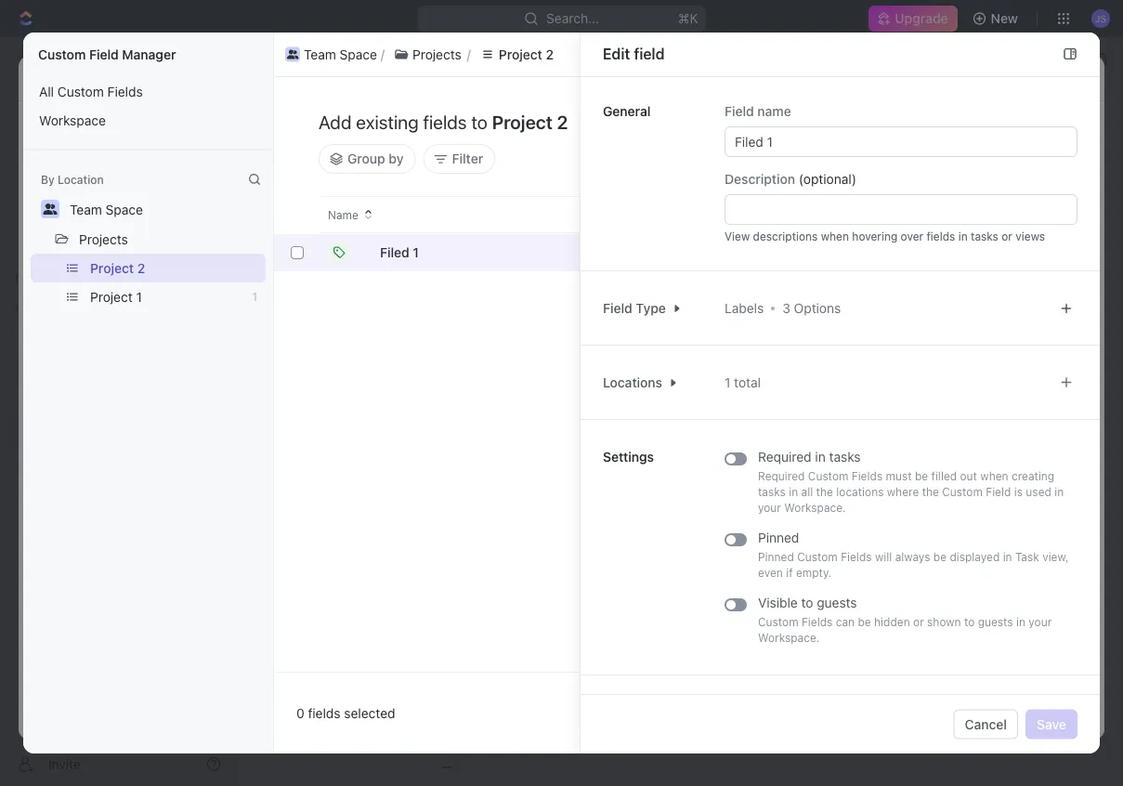 Task type: vqa. For each thing, say whether or not it's contained in the screenshot.
the bottommost the Pinned
yes



Task type: locate. For each thing, give the bounding box(es) containing it.
add up search... text box
[[990, 119, 1014, 135]]

tree
[[7, 324, 229, 575]]

your left files on the left of the page
[[289, 543, 312, 556]]

task
[[784, 178, 807, 191]]

add left save
[[1003, 706, 1027, 721]]

/ right projects link at the left top of the page
[[441, 52, 445, 67]]

fields up workspace button
[[107, 84, 143, 99]]

team space
[[304, 46, 377, 62], [123, 70, 196, 86], [70, 202, 143, 217]]

1 horizontal spatial your
[[759, 502, 782, 515]]

add task button
[[978, 112, 1057, 142]]

add task
[[990, 119, 1046, 135]]

list
[[282, 43, 1064, 66], [23, 77, 273, 135], [23, 254, 273, 311]]

0 vertical spatial required
[[759, 449, 812, 465]]

Search tasks... text field
[[892, 211, 1078, 239]]

project 2 button up project 1
[[82, 254, 266, 283]]

1 vertical spatial by
[[810, 178, 822, 191]]

list containing team space
[[282, 43, 1064, 66]]

0 vertical spatial team space button
[[282, 43, 381, 66]]

1 horizontal spatial by
[[810, 178, 822, 191]]

locations button
[[592, 368, 689, 398]]

0 horizontal spatial user group image
[[19, 364, 33, 376]]

0 horizontal spatial activity
[[681, 120, 746, 142]]

status
[[768, 222, 800, 235]]

action
[[253, 438, 297, 456]]

project 2 button down search...
[[471, 43, 563, 66]]

view descriptions when hovering over fields in tasks or views
[[725, 230, 1046, 243]]

0 vertical spatial by
[[389, 151, 404, 166]]

1 vertical spatial when
[[981, 470, 1009, 483]]

user group image inside tree
[[19, 364, 33, 376]]

pinned pinned custom fields will always be displayed in task view, even if empty.
[[759, 530, 1070, 580]]

changed
[[719, 222, 764, 235]]

all custom fields
[[39, 84, 143, 99]]

field right new
[[948, 114, 975, 129]]

field right edit
[[634, 45, 665, 63]]

projects up add existing fields to project 2
[[413, 46, 462, 62]]

0 horizontal spatial the
[[817, 486, 834, 499]]

filter button
[[423, 144, 496, 174]]

0 vertical spatial list
[[282, 43, 1064, 66]]

team space button down 'location'
[[61, 194, 151, 224]]

the down filled
[[923, 486, 940, 499]]

field inside button
[[948, 114, 975, 129]]

team space, , element
[[97, 69, 115, 87]]

row group
[[600, 234, 1124, 271], [1010, 234, 1056, 271]]

project
[[499, 46, 543, 62], [472, 52, 516, 67], [283, 70, 325, 86], [492, 111, 553, 132], [282, 111, 365, 142], [90, 260, 134, 276], [90, 289, 133, 304]]

1 the from the left
[[817, 486, 834, 499]]

2 horizontal spatial fields
[[927, 230, 956, 243]]

board
[[306, 172, 342, 188]]

fields inside visible to guests custom fields can be hidden or shown to guests in your workspace.
[[802, 616, 833, 629]]

can
[[836, 616, 855, 629]]

1 vertical spatial task
[[1016, 551, 1040, 564]]

filed
[[380, 244, 410, 260]]

field left is
[[987, 486, 1012, 499]]

custom up all
[[809, 470, 849, 483]]

0 horizontal spatial team space link
[[123, 70, 196, 86]]

0 vertical spatial when
[[822, 230, 850, 243]]

user group image
[[287, 50, 299, 59], [19, 364, 33, 376]]

1 horizontal spatial fields
[[423, 111, 467, 132]]

field type
[[603, 301, 666, 316]]

2 press space to select this row. row from the left
[[600, 234, 1124, 271]]

created this task by copying
[[716, 178, 870, 191]]

tasks up today
[[972, 230, 999, 243]]

2 pinned from the top
[[759, 551, 795, 564]]

fields left the will
[[842, 551, 873, 564]]

1 vertical spatial required
[[759, 470, 805, 483]]

space down manager
[[159, 70, 196, 86]]

fields up the 'locations'
[[852, 470, 883, 483]]

0 horizontal spatial when
[[822, 230, 850, 243]]

view
[[725, 230, 750, 243]]

0 horizontal spatial field
[[634, 45, 665, 63]]

be for custom
[[934, 551, 947, 564]]

projects button
[[385, 43, 471, 66], [71, 224, 136, 254]]

/ down team space /
[[271, 70, 275, 86]]

show
[[374, 219, 403, 232]]

labels
[[725, 301, 764, 316]]

1 vertical spatial activity
[[1060, 146, 1095, 157]]

task
[[1018, 119, 1046, 135], [1016, 551, 1040, 564]]

team space /
[[271, 52, 357, 67]]

0 horizontal spatial guests
[[817, 595, 858, 611]]

2 horizontal spatial /
[[441, 52, 445, 67]]

2 vertical spatial be
[[858, 616, 872, 629]]

1 horizontal spatial /
[[353, 52, 357, 67]]

out
[[961, 470, 978, 483]]

1 vertical spatial team space button
[[61, 194, 151, 224]]

activity
[[681, 120, 746, 142], [1060, 146, 1095, 157]]

today
[[998, 244, 1033, 260]]

1 press space to select this row. row from the left
[[274, 234, 600, 271]]

add up group
[[319, 111, 352, 132]]

fields right 0
[[308, 706, 341, 721]]

2 vertical spatial your
[[1029, 616, 1053, 629]]

1 horizontal spatial or
[[1002, 230, 1013, 243]]

1 vertical spatial field
[[948, 114, 975, 129]]

1 vertical spatial projects button
[[71, 224, 136, 254]]

tasks left all
[[759, 486, 786, 499]]

0 vertical spatial your
[[759, 502, 782, 515]]

0 horizontal spatial be
[[858, 616, 872, 629]]

custom up workspace
[[58, 84, 104, 99]]

project 2 link down team space /
[[283, 70, 336, 86]]

team
[[304, 46, 336, 62], [271, 52, 304, 67], [123, 70, 155, 86], [70, 202, 102, 217]]

when up 'js'
[[822, 230, 850, 243]]

drop your files here to
[[260, 543, 377, 556]]

or inside visible to guests custom fields can be hidden or shown to guests in your workspace.
[[914, 616, 925, 629]]

2 vertical spatial list
[[23, 254, 273, 311]]

0 vertical spatial pinned
[[759, 530, 800, 546]]

task left task sidebar navigation tab list
[[1018, 119, 1046, 135]]

be left filled
[[916, 470, 929, 483]]

be for guests
[[858, 616, 872, 629]]

to inside task sidebar content 'section'
[[845, 222, 859, 235]]

john
[[845, 244, 871, 260]]

add fields button
[[992, 699, 1078, 728]]

fields right over
[[927, 230, 956, 243]]

1 pinned from the top
[[759, 530, 800, 546]]

0 vertical spatial or
[[1002, 230, 1013, 243]]

row group containing john smith
[[600, 234, 1124, 271]]

project 2 link up add existing fields to project 2
[[449, 48, 532, 71]]

row
[[600, 196, 1124, 233]]

0 vertical spatial task
[[1018, 119, 1046, 135]]

cancel
[[1004, 114, 1046, 129], [927, 706, 969, 721], [965, 717, 1008, 732]]

0 horizontal spatial fields
[[308, 706, 341, 721]]

filed 1 button
[[378, 238, 430, 267]]

task sidebar navigation tab list
[[1057, 112, 1098, 221]]

required
[[759, 449, 812, 465], [759, 470, 805, 483]]

add inside add fields 'button'
[[1003, 706, 1027, 721]]

0 vertical spatial projects button
[[385, 43, 471, 66]]

when inside required in tasks required custom fields must be filled out when creating tasks in all the locations where the custom field is used in your workspace.
[[981, 470, 1009, 483]]

tasks
[[972, 230, 999, 243], [830, 449, 861, 465], [759, 486, 786, 499]]

guests right shown
[[979, 616, 1014, 629]]

on
[[809, 72, 822, 85]]

#8678g9yju
[[870, 178, 934, 191]]

custom down visible
[[759, 616, 799, 629]]

by up the list
[[389, 151, 404, 166]]

create
[[875, 114, 916, 129]]

custom inside 'pinned pinned custom fields will always be displayed in task view, even if empty.'
[[798, 551, 838, 564]]

show closed button
[[350, 214, 450, 237]]

be right the can
[[858, 616, 872, 629]]

projects link
[[361, 48, 438, 71]]

or
[[1002, 230, 1013, 243], [914, 616, 925, 629]]

workspace. down all
[[785, 502, 847, 515]]

team space button up "/ project 2"
[[282, 43, 381, 66]]

workspace. inside required in tasks required custom fields must be filled out when creating tasks in all the locations where the custom field is used in your workspace.
[[785, 502, 847, 515]]

projects up existing
[[384, 52, 433, 67]]

2 horizontal spatial be
[[934, 551, 947, 564]]

the right all
[[817, 486, 834, 499]]

(you
[[937, 178, 961, 191]]

0 vertical spatial team space
[[304, 46, 377, 62]]

cancel button left send
[[916, 699, 981, 728]]

favorites
[[15, 271, 64, 284]]

tasks up the 'locations'
[[830, 449, 861, 465]]

your up even
[[759, 502, 782, 515]]

project 2 link
[[449, 48, 532, 71], [283, 70, 336, 86]]

will
[[876, 551, 893, 564]]

0 vertical spatial workspace.
[[785, 502, 847, 515]]

0 horizontal spatial projects button
[[71, 224, 136, 254]]

field
[[89, 47, 119, 62], [725, 104, 755, 119], [603, 301, 633, 316], [987, 486, 1012, 499]]

be
[[916, 470, 929, 483], [934, 551, 947, 564], [858, 616, 872, 629]]

1 total
[[725, 375, 761, 390]]

list link
[[373, 167, 399, 193]]

team space up "/ project 2"
[[304, 46, 377, 62]]

be inside required in tasks required custom fields must be filled out when creating tasks in all the locations where the custom field is used in your workspace.
[[916, 470, 929, 483]]

search button
[[805, 167, 878, 193]]

projects button up add existing fields to project 2
[[385, 43, 471, 66]]

or up today
[[1002, 230, 1013, 243]]

or for when
[[1002, 230, 1013, 243]]

team space down manager
[[123, 70, 196, 86]]

team space up 'status'
[[70, 202, 143, 217]]

1 horizontal spatial when
[[981, 470, 1009, 483]]

Search... text field
[[866, 152, 1045, 166]]

tree inside the sidebar navigation
[[7, 324, 229, 575]]

project 2
[[499, 46, 554, 62], [472, 52, 527, 67], [282, 111, 392, 142], [90, 260, 145, 276]]

projects for projects button to the right
[[413, 46, 462, 62]]

grid
[[274, 196, 1124, 667]]

task left view, at the right bottom of the page
[[1016, 551, 1040, 564]]

0 horizontal spatial /
[[271, 70, 275, 86]]

1 vertical spatial project 2 button
[[82, 254, 266, 283]]

group by button
[[319, 144, 416, 174]]

in inside 'pinned pinned custom fields will always be displayed in task view, even if empty.'
[[1004, 551, 1013, 564]]

or left shown
[[914, 616, 925, 629]]

workspace. down visible
[[759, 632, 820, 645]]

/
[[353, 52, 357, 67], [441, 52, 445, 67], [271, 70, 275, 86]]

1 vertical spatial or
[[914, 616, 925, 629]]

2 vertical spatial fields
[[308, 706, 341, 721]]

1 vertical spatial tasks
[[830, 449, 861, 465]]

this
[[762, 178, 781, 191]]

be inside 'pinned pinned custom fields will always be displayed in task view, even if empty.'
[[934, 551, 947, 564]]

by right task
[[810, 178, 822, 191]]

in
[[959, 230, 968, 243], [816, 449, 826, 465], [789, 486, 799, 499], [1055, 486, 1065, 499], [1004, 551, 1013, 564], [1017, 616, 1026, 629]]

0 horizontal spatial project 2 link
[[283, 70, 336, 86]]

views
[[1016, 230, 1046, 243]]

custom up empty.
[[798, 551, 838, 564]]

0 horizontal spatial by
[[389, 151, 404, 166]]

inbox link
[[7, 122, 229, 152]]

fields left the can
[[802, 616, 833, 629]]

name row
[[274, 196, 600, 233]]

team space link
[[248, 48, 349, 71], [123, 70, 196, 86]]

0 vertical spatial activity
[[681, 120, 746, 142]]

0 vertical spatial tasks
[[972, 230, 999, 243]]

by inside button
[[389, 151, 404, 166]]

the
[[817, 486, 834, 499], [923, 486, 940, 499]]

grid containing filed 1
[[274, 196, 1124, 667]]

user group image down spaces
[[19, 364, 33, 376]]

1 horizontal spatial guests
[[979, 616, 1014, 629]]

be right always at the bottom of the page
[[934, 551, 947, 564]]

or for guests
[[914, 616, 925, 629]]

always
[[896, 551, 931, 564]]

1 horizontal spatial project 2 button
[[471, 43, 563, 66]]

(optional)
[[799, 172, 857, 187]]

field inside required in tasks required custom fields must be filled out when creating tasks in all the locations where the custom field is used in your workspace.
[[987, 486, 1012, 499]]

list containing all custom fields
[[23, 77, 273, 135]]

0 horizontal spatial team space button
[[61, 194, 151, 224]]

create new field button
[[864, 107, 986, 137]]

displayed
[[950, 551, 1001, 564]]

0 vertical spatial user group image
[[287, 50, 299, 59]]

0 vertical spatial be
[[916, 470, 929, 483]]

project 2 down search...
[[499, 46, 554, 62]]

1 horizontal spatial activity
[[1060, 146, 1095, 157]]

projects button down dashboards link
[[71, 224, 136, 254]]

2 horizontal spatial tasks
[[972, 230, 999, 243]]

Enter name... text field
[[725, 126, 1078, 157]]

0 horizontal spatial or
[[914, 616, 925, 629]]

1 horizontal spatial be
[[916, 470, 929, 483]]

1 vertical spatial list
[[23, 77, 273, 135]]

open
[[870, 222, 901, 235]]

created on nov 17
[[764, 72, 861, 85]]

in inside visible to guests custom fields can be hidden or shown to guests in your workspace.
[[1017, 616, 1026, 629]]

column header inside grid
[[274, 196, 321, 233]]

calendar
[[433, 172, 489, 188]]

1 vertical spatial workspace.
[[759, 632, 820, 645]]

add for add existing fields to project 2
[[319, 111, 352, 132]]

column header
[[274, 196, 321, 233]]

1 horizontal spatial the
[[923, 486, 940, 499]]

1 vertical spatial user group image
[[19, 364, 33, 376]]

guests up the can
[[817, 595, 858, 611]]

1 vertical spatial be
[[934, 551, 947, 564]]

your down view, at the right bottom of the page
[[1029, 616, 1053, 629]]

send
[[987, 698, 1018, 713]]

press space to select this row. row
[[274, 234, 600, 271], [600, 234, 1124, 271]]

user group image up "/ project 2"
[[287, 50, 299, 59]]

1 vertical spatial pinned
[[759, 551, 795, 564]]

all
[[39, 84, 54, 99]]

fields inside required in tasks required custom fields must be filled out when creating tasks in all the locations where the custom field is used in your workspace.
[[852, 470, 883, 483]]

your inside visible to guests custom fields can be hidden or shown to guests in your workspace.
[[1029, 616, 1053, 629]]

field left type
[[603, 301, 633, 316]]

project 1
[[90, 289, 142, 304]]

favorites button
[[7, 266, 71, 288]]

0 horizontal spatial tasks
[[759, 486, 786, 499]]

assigned to
[[351, 223, 424, 238]]

None text field
[[725, 194, 1078, 225]]

when right out
[[981, 470, 1009, 483]]

cancel down send
[[965, 717, 1008, 732]]

fields right "send" button
[[1031, 706, 1067, 721]]

2 horizontal spatial your
[[1029, 616, 1053, 629]]

custom down out
[[943, 486, 983, 499]]

status
[[87, 223, 127, 238]]

/ for / project 2
[[271, 70, 275, 86]]

projects for projects link at the left top of the page
[[384, 52, 433, 67]]

settings
[[603, 449, 655, 465]]

drop
[[260, 543, 286, 556]]

press space to select this row. row containing john smith
[[600, 234, 1124, 271]]

inbox
[[45, 129, 77, 144]]

1 horizontal spatial field
[[948, 114, 975, 129]]

be inside visible to guests custom fields can be hidden or shown to guests in your workspace.
[[858, 616, 872, 629]]

0 horizontal spatial your
[[289, 543, 312, 556]]

descriptions
[[754, 230, 818, 243]]

create new field
[[875, 114, 975, 129]]

1 horizontal spatial team space button
[[282, 43, 381, 66]]

items
[[301, 438, 339, 456]]

0
[[297, 706, 305, 721]]

#8678g9yju (you don't have access)
[[696, 178, 961, 205]]

fields up filter dropdown button
[[423, 111, 467, 132]]

/ left projects link at the left top of the page
[[353, 52, 357, 67]]

cancel left "send" button
[[927, 706, 969, 721]]

1 horizontal spatial project 2 link
[[449, 48, 532, 71]]

add inside add task button
[[990, 119, 1014, 135]]



Task type: describe. For each thing, give the bounding box(es) containing it.
new button
[[966, 4, 1030, 33]]

1 horizontal spatial user group image
[[287, 50, 299, 59]]

1 horizontal spatial tasks
[[830, 449, 861, 465]]

2 vertical spatial tasks
[[759, 486, 786, 499]]

task sidebar content section
[[658, 101, 1049, 740]]

smith
[[874, 244, 907, 260]]

send button
[[975, 691, 1029, 720]]

changed status from
[[716, 222, 831, 235]]

all custom fields button
[[31, 77, 266, 106]]

fields inside 'pinned pinned custom fields will always be displayed in task view, even if empty.'
[[842, 551, 873, 564]]

0 horizontal spatial project 2 button
[[82, 254, 266, 283]]

show closed
[[374, 219, 442, 232]]

workspace. inside visible to guests custom fields can be hidden or shown to guests in your workspace.
[[759, 632, 820, 645]]

0 vertical spatial fields
[[423, 111, 467, 132]]

space up existing
[[340, 46, 377, 62]]

1 horizontal spatial team space link
[[248, 48, 349, 71]]

total
[[735, 375, 761, 390]]

filed 1
[[380, 244, 419, 260]]

view,
[[1043, 551, 1070, 564]]

hovering
[[853, 230, 898, 243]]

general
[[603, 104, 651, 119]]

edit
[[603, 45, 631, 63]]

1 vertical spatial team space
[[123, 70, 196, 86]]

group
[[348, 151, 386, 166]]

description (optional)
[[725, 172, 857, 187]]

2 the from the left
[[923, 486, 940, 499]]

description
[[725, 172, 796, 187]]

js
[[819, 247, 830, 258]]

0 vertical spatial field
[[634, 45, 665, 63]]

action items
[[253, 438, 339, 456]]

0 fields selected
[[297, 706, 396, 721]]

upgrade link
[[870, 6, 958, 32]]

locations
[[837, 486, 884, 499]]

spaces
[[15, 302, 54, 315]]

task inside 'pinned pinned custom fields will always be displayed in task view, even if empty.'
[[1016, 551, 1040, 564]]

dashboards link
[[7, 185, 229, 215]]

1 horizontal spatial projects button
[[385, 43, 471, 66]]

team space inside list
[[304, 46, 377, 62]]

is
[[1015, 486, 1024, 499]]

project 2 up group
[[282, 111, 392, 142]]

where
[[888, 486, 920, 499]]

custom inside visible to guests custom fields can be hidden or shown to guests in your workspace.
[[759, 616, 799, 629]]

fields inside 'button'
[[1031, 706, 1067, 721]]

action items button
[[245, 430, 346, 463]]

dashboards
[[45, 192, 117, 207]]

activity inside task sidebar navigation tab list
[[1060, 146, 1095, 157]]

/ for /
[[441, 52, 445, 67]]

0 vertical spatial guests
[[817, 595, 858, 611]]

share button
[[868, 63, 926, 93]]

your inside required in tasks required custom fields must be filled out when creating tasks in all the locations where the custom field is used in your workspace.
[[759, 502, 782, 515]]

selected
[[344, 706, 396, 721]]

cancel left task sidebar navigation tab list
[[1004, 114, 1046, 129]]

over
[[901, 230, 924, 243]]

2 required from the top
[[759, 470, 805, 483]]

add for add task
[[990, 119, 1014, 135]]

name
[[758, 104, 792, 119]]

task inside button
[[1018, 119, 1046, 135]]

field name
[[725, 104, 792, 119]]

space up "/ project 2"
[[307, 52, 345, 67]]

1 inside button
[[413, 244, 419, 260]]

fields inside button
[[107, 84, 143, 99]]

dates
[[87, 291, 123, 307]]

home
[[45, 97, 80, 112]]

field up team space, , element
[[89, 47, 119, 62]]

1 vertical spatial fields
[[927, 230, 956, 243]]

cancel button left save
[[954, 710, 1019, 740]]

activity inside task sidebar content 'section'
[[681, 120, 746, 142]]

location
[[58, 173, 104, 186]]

2 vertical spatial team space
[[70, 202, 143, 217]]

creating
[[1012, 470, 1055, 483]]

hidden
[[875, 616, 911, 629]]

filter
[[452, 151, 484, 166]]

field type button
[[592, 294, 692, 324]]

access)
[[758, 192, 799, 205]]

by inside task sidebar content 'section'
[[810, 178, 822, 191]]

shown
[[928, 616, 962, 629]]

locations
[[603, 375, 663, 390]]

project 2 up add existing fields to project 2
[[472, 52, 527, 67]]

hide
[[473, 219, 498, 232]]

used
[[1027, 486, 1052, 499]]

calendar link
[[430, 167, 489, 193]]

add fields
[[1003, 706, 1067, 721]]

sidebar navigation
[[0, 37, 237, 786]]

upgrade
[[896, 11, 949, 26]]

created
[[719, 178, 759, 191]]

nov
[[825, 72, 846, 85]]

home link
[[7, 90, 229, 120]]

list containing project 2
[[23, 254, 273, 311]]

project 2 up project 1
[[90, 260, 145, 276]]

docs link
[[7, 153, 229, 183]]

files
[[315, 543, 337, 556]]

group by button
[[319, 144, 416, 174]]

visible
[[759, 595, 798, 611]]

space up 'status'
[[106, 202, 143, 217]]

new
[[992, 11, 1019, 26]]

press space to select this row. row containing filed 1
[[274, 234, 600, 271]]

closed
[[406, 219, 442, 232]]

here
[[340, 543, 364, 556]]

name
[[328, 208, 359, 221]]

/ project 2
[[271, 70, 336, 86]]

edit field
[[603, 45, 665, 63]]

1 vertical spatial your
[[289, 543, 312, 556]]

required in tasks required custom fields must be filled out when creating tasks in all the locations where the custom field is used in your workspace.
[[759, 449, 1065, 515]]

⌘k
[[678, 11, 699, 26]]

board link
[[302, 167, 342, 193]]

Edit task name text field
[[82, 161, 595, 196]]

add existing fields to project 2
[[319, 111, 568, 132]]

must
[[886, 470, 913, 483]]

custom inside button
[[58, 84, 104, 99]]

hide button
[[466, 214, 506, 237]]

add for add fields
[[1003, 706, 1027, 721]]

custom up the all
[[38, 47, 86, 62]]

new
[[919, 114, 945, 129]]

filled
[[932, 470, 958, 483]]

1 required from the top
[[759, 449, 812, 465]]

field left name
[[725, 104, 755, 119]]

filed 1 row group
[[274, 234, 600, 271]]

0 vertical spatial project 2 button
[[471, 43, 563, 66]]

all
[[802, 486, 814, 499]]

share
[[879, 70, 915, 86]]

save
[[1038, 717, 1067, 732]]

cancel button up search... text box
[[992, 107, 1057, 137]]

workspace button
[[31, 106, 266, 135]]

projects down dashboards link
[[79, 231, 128, 247]]

field inside button
[[603, 301, 633, 316]]

existing
[[356, 111, 419, 132]]

from
[[803, 222, 828, 235]]

by
[[41, 173, 55, 186]]

1 vertical spatial guests
[[979, 616, 1014, 629]]



